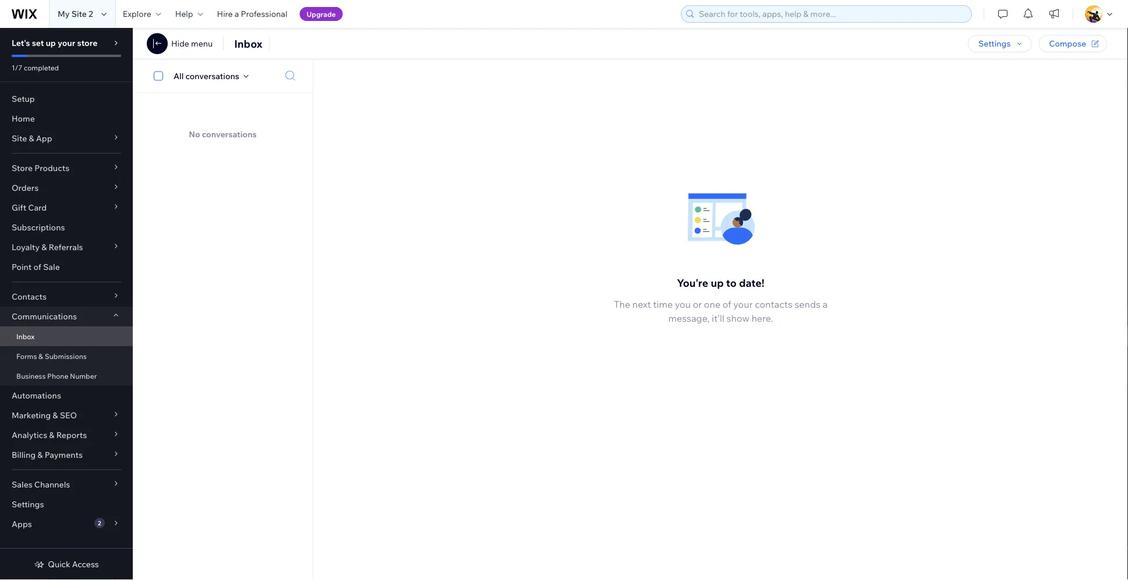 Task type: locate. For each thing, give the bounding box(es) containing it.
& inside popup button
[[37, 450, 43, 461]]

explore
[[123, 9, 151, 19]]

inbox link
[[0, 327, 133, 347]]

up inside the sidebar element
[[46, 38, 56, 48]]

site & app
[[12, 133, 52, 144]]

forms & submissions link
[[0, 347, 133, 367]]

sale
[[43, 262, 60, 272]]

0 horizontal spatial of
[[33, 262, 41, 272]]

site inside site & app dropdown button
[[12, 133, 27, 144]]

inbox down hire a professional link
[[234, 37, 262, 50]]

to
[[726, 277, 737, 290]]

quick
[[48, 560, 70, 570]]

1 horizontal spatial your
[[734, 299, 753, 310]]

of right one
[[723, 299, 732, 310]]

forms
[[16, 352, 37, 361]]

0 horizontal spatial your
[[58, 38, 75, 48]]

site right my
[[71, 9, 87, 19]]

referrals
[[49, 242, 83, 253]]

here.
[[752, 313, 774, 324]]

loyalty & referrals
[[12, 242, 83, 253]]

billing
[[12, 450, 36, 461]]

business phone number link
[[0, 367, 133, 386]]

1 vertical spatial inbox
[[16, 332, 35, 341]]

0 vertical spatial settings
[[979, 38, 1011, 49]]

& right billing
[[37, 450, 43, 461]]

marketing & seo
[[12, 411, 77, 421]]

1 vertical spatial conversations
[[202, 129, 257, 139]]

0 horizontal spatial up
[[46, 38, 56, 48]]

let's
[[12, 38, 30, 48]]

hide menu button down help
[[147, 33, 213, 54]]

subscriptions link
[[0, 218, 133, 238]]

billing & payments
[[12, 450, 83, 461]]

2
[[89, 9, 93, 19], [98, 520, 101, 527]]

1 vertical spatial of
[[723, 299, 732, 310]]

& right forms
[[39, 352, 43, 361]]

inbox
[[234, 37, 262, 50], [16, 332, 35, 341]]

your
[[58, 38, 75, 48], [734, 299, 753, 310]]

hide menu button down help button on the left top of page
[[171, 38, 213, 49]]

inbox inside the sidebar element
[[16, 332, 35, 341]]

conversations for all conversations
[[186, 71, 239, 81]]

store products button
[[0, 158, 133, 178]]

of
[[33, 262, 41, 272], [723, 299, 732, 310]]

1 horizontal spatial inbox
[[234, 37, 262, 50]]

quick access
[[48, 560, 99, 570]]

& inside popup button
[[53, 411, 58, 421]]

a inside the next time you or one of your contacts sends a message, it'll show here.
[[823, 299, 828, 310]]

Search for tools, apps, help & more... field
[[696, 6, 968, 22]]

time
[[653, 299, 673, 310]]

communications button
[[0, 307, 133, 327]]

conversations right no
[[202, 129, 257, 139]]

setup link
[[0, 89, 133, 109]]

0 horizontal spatial 2
[[89, 9, 93, 19]]

forms & submissions
[[16, 352, 87, 361]]

0 horizontal spatial a
[[235, 9, 239, 19]]

1 horizontal spatial 2
[[98, 520, 101, 527]]

settings button
[[968, 35, 1032, 52]]

0 horizontal spatial settings
[[12, 500, 44, 510]]

settings inside button
[[979, 38, 1011, 49]]

1 horizontal spatial of
[[723, 299, 732, 310]]

1 vertical spatial settings
[[12, 500, 44, 510]]

2 right my
[[89, 9, 93, 19]]

0 vertical spatial a
[[235, 9, 239, 19]]

hire
[[217, 9, 233, 19]]

site
[[71, 9, 87, 19], [12, 133, 27, 144]]

one
[[704, 299, 721, 310]]

card
[[28, 203, 47, 213]]

gift
[[12, 203, 26, 213]]

& for loyalty
[[41, 242, 47, 253]]

1 vertical spatial up
[[711, 277, 724, 290]]

0 vertical spatial inbox
[[234, 37, 262, 50]]

your inside the sidebar element
[[58, 38, 75, 48]]

None checkbox
[[147, 69, 174, 83]]

hide menu button
[[147, 33, 213, 54], [171, 38, 213, 49]]

all
[[174, 71, 184, 81]]

1 horizontal spatial up
[[711, 277, 724, 290]]

0 horizontal spatial site
[[12, 133, 27, 144]]

0 vertical spatial your
[[58, 38, 75, 48]]

1 vertical spatial 2
[[98, 520, 101, 527]]

my
[[58, 9, 70, 19]]

show
[[727, 313, 750, 324]]

completed
[[24, 63, 59, 72]]

your left store
[[58, 38, 75, 48]]

analytics & reports button
[[0, 426, 133, 446]]

point of sale link
[[0, 258, 133, 277]]

point of sale
[[12, 262, 60, 272]]

analytics & reports
[[12, 431, 87, 441]]

contacts
[[12, 292, 47, 302]]

&
[[29, 133, 34, 144], [41, 242, 47, 253], [39, 352, 43, 361], [53, 411, 58, 421], [49, 431, 55, 441], [37, 450, 43, 461]]

payments
[[45, 450, 83, 461]]

of left the sale
[[33, 262, 41, 272]]

0 horizontal spatial inbox
[[16, 332, 35, 341]]

site down home
[[12, 133, 27, 144]]

1/7
[[12, 63, 22, 72]]

up right the set
[[46, 38, 56, 48]]

a right hire
[[235, 9, 239, 19]]

submissions
[[45, 352, 87, 361]]

& for marketing
[[53, 411, 58, 421]]

1 horizontal spatial site
[[71, 9, 87, 19]]

marketing & seo button
[[0, 406, 133, 426]]

0 vertical spatial up
[[46, 38, 56, 48]]

1 vertical spatial site
[[12, 133, 27, 144]]

hide menu
[[171, 38, 213, 49]]

or
[[693, 299, 702, 310]]

up left to at the top
[[711, 277, 724, 290]]

your up show
[[734, 299, 753, 310]]

0 vertical spatial of
[[33, 262, 41, 272]]

sales channels
[[12, 480, 70, 490]]

2 down the settings link
[[98, 520, 101, 527]]

& left seo
[[53, 411, 58, 421]]

next
[[633, 299, 651, 310]]

& left app
[[29, 133, 34, 144]]

communications
[[12, 312, 77, 322]]

1 horizontal spatial settings
[[979, 38, 1011, 49]]

& right loyalty
[[41, 242, 47, 253]]

a
[[235, 9, 239, 19], [823, 299, 828, 310]]

reports
[[56, 431, 87, 441]]

1 horizontal spatial a
[[823, 299, 828, 310]]

0 vertical spatial conversations
[[186, 71, 239, 81]]

a right sends
[[823, 299, 828, 310]]

conversations
[[186, 71, 239, 81], [202, 129, 257, 139]]

upgrade button
[[300, 7, 343, 21]]

conversations right all
[[186, 71, 239, 81]]

inbox up forms
[[16, 332, 35, 341]]

date!
[[739, 277, 765, 290]]

settings inside the sidebar element
[[12, 500, 44, 510]]

you're
[[677, 277, 709, 290]]

1 vertical spatial your
[[734, 299, 753, 310]]

the
[[614, 299, 631, 310]]

up
[[46, 38, 56, 48], [711, 277, 724, 290]]

upgrade
[[307, 10, 336, 18]]

1 vertical spatial a
[[823, 299, 828, 310]]

& left the reports
[[49, 431, 55, 441]]

your inside the next time you or one of your contacts sends a message, it'll show here.
[[734, 299, 753, 310]]



Task type: vqa. For each thing, say whether or not it's contained in the screenshot.
bottommost Permissions
no



Task type: describe. For each thing, give the bounding box(es) containing it.
hire a professional link
[[210, 0, 294, 28]]

automations
[[12, 391, 61, 401]]

business phone number
[[16, 372, 97, 381]]

1/7 completed
[[12, 63, 59, 72]]

analytics
[[12, 431, 47, 441]]

no conversations
[[189, 129, 257, 139]]

help
[[175, 9, 193, 19]]

hire a professional
[[217, 9, 287, 19]]

apps
[[12, 520, 32, 530]]

& for site
[[29, 133, 34, 144]]

loyalty & referrals button
[[0, 238, 133, 258]]

0 vertical spatial 2
[[89, 9, 93, 19]]

orders
[[12, 183, 39, 193]]

number
[[70, 372, 97, 381]]

sales channels button
[[0, 475, 133, 495]]

contacts button
[[0, 287, 133, 307]]

access
[[72, 560, 99, 570]]

& for analytics
[[49, 431, 55, 441]]

it'll
[[712, 313, 725, 324]]

loyalty
[[12, 242, 40, 253]]

home link
[[0, 109, 133, 129]]

you
[[675, 299, 691, 310]]

set
[[32, 38, 44, 48]]

channels
[[34, 480, 70, 490]]

point
[[12, 262, 32, 272]]

conversations for no conversations
[[202, 129, 257, 139]]

of inside the sidebar element
[[33, 262, 41, 272]]

automations link
[[0, 386, 133, 406]]

sends
[[795, 299, 821, 310]]

billing & payments button
[[0, 446, 133, 466]]

menu
[[191, 38, 213, 49]]

quick access button
[[34, 560, 99, 570]]

2 inside the sidebar element
[[98, 520, 101, 527]]

app
[[36, 133, 52, 144]]

store
[[12, 163, 33, 173]]

help button
[[168, 0, 210, 28]]

let's set up your store
[[12, 38, 98, 48]]

store products
[[12, 163, 69, 173]]

settings for settings button
[[979, 38, 1011, 49]]

contacts
[[755, 299, 793, 310]]

gift card
[[12, 203, 47, 213]]

my site 2
[[58, 9, 93, 19]]

sales
[[12, 480, 32, 490]]

site & app button
[[0, 129, 133, 149]]

no
[[189, 129, 200, 139]]

subscriptions
[[12, 223, 65, 233]]

products
[[35, 163, 69, 173]]

business
[[16, 372, 46, 381]]

you're up to date!
[[677, 277, 765, 290]]

all conversations
[[174, 71, 239, 81]]

professional
[[241, 9, 287, 19]]

& for billing
[[37, 450, 43, 461]]

home
[[12, 114, 35, 124]]

sidebar element
[[0, 28, 133, 581]]

of inside the next time you or one of your contacts sends a message, it'll show here.
[[723, 299, 732, 310]]

marketing
[[12, 411, 51, 421]]

settings for the settings link
[[12, 500, 44, 510]]

0 vertical spatial site
[[71, 9, 87, 19]]

settings link
[[0, 495, 133, 515]]

hide
[[171, 38, 189, 49]]

message,
[[669, 313, 710, 324]]

seo
[[60, 411, 77, 421]]

orders button
[[0, 178, 133, 198]]

compose
[[1050, 38, 1087, 49]]

the next time you or one of your contacts sends a message, it'll show here.
[[614, 299, 828, 324]]

setup
[[12, 94, 35, 104]]

gift card button
[[0, 198, 133, 218]]

store
[[77, 38, 98, 48]]

& for forms
[[39, 352, 43, 361]]



